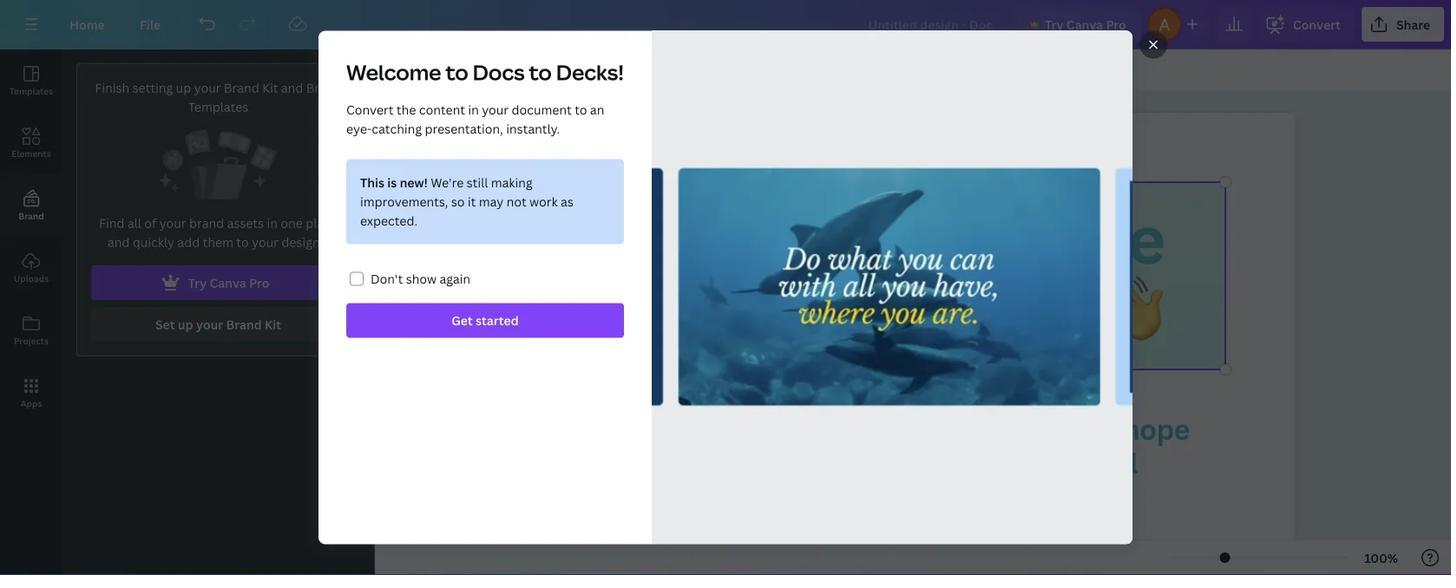 Task type: describe. For each thing, give the bounding box(es) containing it.
to inside convert the content in your document to an eye-catching presentation, instantly.
[[575, 102, 587, 118]]

six
[[668, 531, 688, 553]]

don't
[[371, 271, 403, 287]]

and inside finish setting up your brand kit and brand templates
[[281, 79, 303, 96]]

templates inside finish setting up your brand kit and brand templates
[[188, 99, 249, 115]]

side panel tab list
[[0, 49, 63, 425]]

finish
[[95, 79, 129, 96]]

0 vertical spatial try canva pro button
[[1016, 7, 1141, 42]]

a
[[633, 193, 678, 283]]

add
[[177, 234, 200, 250]]

think
[[782, 531, 820, 553]]

brand inside brand button
[[18, 210, 44, 222]]

assets
[[227, 215, 264, 231]]

your inside finish setting up your brand kit and brand templates
[[194, 79, 221, 96]]

this
[[360, 174, 385, 191]]

templates inside button
[[9, 85, 53, 97]]

up inside finish setting up your brand kit and brand templates
[[176, 79, 191, 96]]

convert for convert the content in your document to an eye-catching presentation, instantly.
[[346, 102, 394, 118]]

get
[[452, 313, 473, 329]]

an
[[590, 102, 605, 118]]

again
[[440, 271, 471, 287]]

create
[[930, 444, 1013, 482]]

set
[[155, 316, 175, 333]]

edit
[[389, 62, 413, 79]]

don't show again
[[371, 271, 471, 287]]

instantly.
[[506, 121, 560, 137]]

home
[[69, 16, 105, 33]]

projects button
[[0, 300, 63, 362]]

we're for expected.
[[431, 174, 464, 191]]

here
[[601, 531, 637, 553]]

home link
[[56, 7, 119, 42]]

we're still making improvements, so it may not work as expected.
[[360, 174, 574, 229]]

try inside main 'menu bar'
[[1045, 16, 1064, 33]]

love:
[[867, 531, 903, 553]]

hope
[[1123, 411, 1190, 448]]

edit design
[[389, 62, 454, 79]]

elements
[[12, 148, 51, 159]]

making
[[491, 174, 533, 191]]

kit inside button
[[265, 316, 281, 333]]

in inside convert the content in your document to an eye-catching presentation, instantly.
[[468, 102, 479, 118]]

0 horizontal spatial you
[[601, 444, 650, 482]]

we
[[1076, 411, 1117, 448]]

set up your brand kit button
[[91, 307, 346, 342]]

welcome
[[346, 58, 441, 86]]

you'll
[[823, 531, 864, 553]]

here are six features we think you'll love:
[[601, 531, 903, 553]]

presentation,
[[425, 121, 503, 137]]

may
[[479, 194, 504, 210]]

of
[[144, 215, 157, 231]]

uploads button
[[0, 237, 63, 300]]

document
[[512, 102, 572, 118]]

started
[[476, 313, 519, 329]]

apps button
[[0, 362, 63, 425]]

a warm welcome
[[633, 193, 1165, 283]]

pro inside main 'menu bar'
[[1106, 16, 1127, 33]]

elements button
[[0, 112, 63, 174]]

👋
[[1098, 263, 1163, 353]]

get started
[[452, 313, 519, 329]]

your down assets
[[252, 234, 279, 250]]

brand button
[[0, 174, 63, 237]]

1 vertical spatial try canva pro
[[188, 275, 269, 291]]

welcome
[[882, 193, 1165, 283]]

catching
[[372, 121, 422, 137]]

one
[[281, 215, 303, 231]]

0 horizontal spatial pro
[[249, 275, 269, 291]]

setting
[[132, 79, 173, 96]]

up inside button
[[178, 316, 193, 333]]

show
[[406, 271, 437, 287]]

as
[[561, 194, 574, 210]]

excited
[[744, 411, 840, 448]]

we
[[757, 531, 778, 553]]

to canva docs 👋
[[633, 263, 1163, 353]]

projects
[[14, 335, 49, 347]]

new!
[[400, 174, 428, 191]]

eye-
[[346, 121, 372, 137]]

have
[[879, 411, 942, 448]]

main menu bar
[[0, 0, 1452, 49]]

using
[[734, 444, 803, 482]]

beautiful
[[1019, 444, 1138, 482]]

canva inside the we're very excited to have you here! we hope you enjoy using canva to create beautiful documents.
[[809, 444, 891, 482]]



Task type: vqa. For each thing, say whether or not it's contained in the screenshot.
the We're very excited to have you here! We hope you enjoy using Canva to create beautiful documents.
yes



Task type: locate. For each thing, give the bounding box(es) containing it.
canva inside main 'menu bar'
[[1067, 16, 1104, 33]]

content
[[419, 102, 465, 118]]

1 vertical spatial up
[[178, 316, 193, 333]]

very
[[680, 411, 738, 448]]

try canva pro inside main 'menu bar'
[[1045, 16, 1127, 33]]

0 horizontal spatial try canva pro
[[188, 275, 269, 291]]

1 vertical spatial pro
[[249, 275, 269, 291]]

Design title text field
[[855, 7, 1009, 42]]

0 vertical spatial try
[[1045, 16, 1064, 33]]

not
[[507, 194, 527, 210]]

warm
[[692, 193, 868, 283]]

get started button
[[346, 303, 624, 338]]

docs for to
[[473, 58, 525, 86]]

convert for convert
[[1293, 16, 1341, 33]]

1 vertical spatial try
[[188, 275, 207, 291]]

1 vertical spatial we're
[[601, 411, 674, 448]]

1 vertical spatial and
[[108, 234, 130, 250]]

documents.
[[601, 477, 756, 515]]

0 vertical spatial and
[[281, 79, 303, 96]]

is
[[387, 174, 397, 191]]

and inside find all of your brand assets in one place and quickly add them to your designs.
[[108, 234, 130, 250]]

your right setting
[[194, 79, 221, 96]]

1 horizontal spatial docs
[[926, 263, 1083, 353]]

templates
[[9, 85, 53, 97], [188, 99, 249, 115]]

up
[[176, 79, 191, 96], [178, 316, 193, 333]]

0 vertical spatial in
[[468, 102, 479, 118]]

convert inside convert button
[[1293, 16, 1341, 33]]

quickly
[[133, 234, 174, 250]]

docs for canva
[[926, 263, 1083, 353]]

1 vertical spatial in
[[267, 215, 278, 231]]

your up presentation,
[[482, 102, 509, 118]]

we're for enjoy
[[601, 411, 674, 448]]

place
[[306, 215, 338, 231]]

we're inside the we're very excited to have you here! we hope you enjoy using canva to create beautiful documents.
[[601, 411, 674, 448]]

them
[[203, 234, 234, 250]]

are
[[640, 531, 664, 553]]

apps
[[21, 398, 42, 409]]

kit
[[262, 79, 278, 96], [265, 316, 281, 333]]

we're very excited to have you here! we hope you enjoy using canva to create beautiful documents.
[[601, 411, 1196, 515]]

1 horizontal spatial we're
[[601, 411, 674, 448]]

templates button
[[0, 49, 63, 112]]

you left the "enjoy"
[[601, 444, 650, 482]]

None text field
[[531, 113, 1295, 576]]

kit inside finish setting up your brand kit and brand templates
[[262, 79, 278, 96]]

to
[[446, 58, 469, 86], [529, 58, 552, 86], [575, 102, 587, 118], [236, 234, 249, 250], [633, 263, 700, 353], [846, 411, 873, 448], [897, 444, 924, 482]]

brand inside set up your brand kit button
[[226, 316, 262, 333]]

up right set
[[178, 316, 193, 333]]

0 horizontal spatial templates
[[9, 85, 53, 97]]

design
[[416, 62, 454, 79]]

in
[[468, 102, 479, 118], [267, 215, 278, 231]]

welcome to docs to decks!
[[346, 58, 624, 86]]

your inside set up your brand kit button
[[196, 316, 223, 333]]

1 vertical spatial try canva pro button
[[91, 266, 346, 300]]

the
[[397, 102, 416, 118]]

1 vertical spatial kit
[[265, 316, 281, 333]]

1 vertical spatial convert
[[346, 102, 394, 118]]

pro
[[1106, 16, 1127, 33], [249, 275, 269, 291]]

0 vertical spatial templates
[[9, 85, 53, 97]]

your right of
[[160, 215, 186, 231]]

this is new!
[[360, 174, 428, 191]]

0 horizontal spatial docs
[[473, 58, 525, 86]]

try canva pro
[[1045, 16, 1127, 33], [188, 275, 269, 291]]

1 horizontal spatial templates
[[188, 99, 249, 115]]

1 horizontal spatial convert
[[1293, 16, 1341, 33]]

1 horizontal spatial and
[[281, 79, 303, 96]]

convert the content in your document to an eye-catching presentation, instantly.
[[346, 102, 605, 137]]

hide image
[[374, 271, 385, 354]]

decks!
[[556, 58, 624, 86]]

it
[[468, 194, 476, 210]]

in left one at the left of page
[[267, 215, 278, 231]]

set up your brand kit
[[155, 316, 281, 333]]

improvements,
[[360, 194, 448, 210]]

expected.
[[360, 213, 418, 229]]

brand
[[224, 79, 259, 96], [306, 79, 342, 96], [18, 210, 44, 222], [226, 316, 262, 333]]

1 vertical spatial docs
[[926, 263, 1083, 353]]

finish setting up your brand kit and brand templates
[[95, 79, 342, 115]]

in inside find all of your brand assets in one place and quickly add them to your designs.
[[267, 215, 278, 231]]

1 horizontal spatial you
[[948, 411, 997, 448]]

in up presentation,
[[468, 102, 479, 118]]

uploads
[[14, 273, 49, 284]]

find all of your brand assets in one place and quickly add them to your designs.
[[99, 215, 338, 250]]

1 horizontal spatial pro
[[1106, 16, 1127, 33]]

your
[[194, 79, 221, 96], [482, 102, 509, 118], [160, 215, 186, 231], [252, 234, 279, 250], [196, 316, 223, 333]]

1 horizontal spatial in
[[468, 102, 479, 118]]

you right have
[[948, 411, 997, 448]]

try canva pro button
[[1016, 7, 1141, 42], [91, 266, 346, 300]]

still
[[467, 174, 488, 191]]

0 vertical spatial docs
[[473, 58, 525, 86]]

brand
[[189, 215, 224, 231]]

enjoy
[[656, 444, 728, 482]]

find
[[99, 215, 125, 231]]

0 vertical spatial up
[[176, 79, 191, 96]]

up right setting
[[176, 79, 191, 96]]

0 horizontal spatial convert
[[346, 102, 394, 118]]

0 horizontal spatial in
[[267, 215, 278, 231]]

none text field containing a warm welcome
[[531, 113, 1295, 576]]

we're
[[431, 174, 464, 191], [601, 411, 674, 448]]

work
[[530, 194, 558, 210]]

convert
[[1293, 16, 1341, 33], [346, 102, 394, 118]]

we're left the "very"
[[601, 411, 674, 448]]

1 horizontal spatial try canva pro button
[[1016, 7, 1141, 42]]

try
[[1045, 16, 1064, 33], [188, 275, 207, 291]]

all
[[127, 215, 141, 231]]

convert button
[[1259, 7, 1355, 42]]

so
[[451, 194, 465, 210]]

to inside find all of your brand assets in one place and quickly add them to your designs.
[[236, 234, 249, 250]]

canva
[[1067, 16, 1104, 33], [714, 263, 911, 353], [210, 275, 246, 291], [809, 444, 891, 482]]

you
[[948, 411, 997, 448], [601, 444, 650, 482]]

0 vertical spatial we're
[[431, 174, 464, 191]]

we're inside we're still making improvements, so it may not work as expected.
[[431, 174, 464, 191]]

0 horizontal spatial and
[[108, 234, 130, 250]]

0 horizontal spatial we're
[[431, 174, 464, 191]]

0 horizontal spatial try canva pro button
[[91, 266, 346, 300]]

0 vertical spatial convert
[[1293, 16, 1341, 33]]

1 horizontal spatial try
[[1045, 16, 1064, 33]]

0 horizontal spatial try
[[188, 275, 207, 291]]

docs
[[473, 58, 525, 86], [926, 263, 1083, 353]]

1 vertical spatial templates
[[188, 99, 249, 115]]

0 vertical spatial try canva pro
[[1045, 16, 1127, 33]]

your right set
[[196, 316, 223, 333]]

1 horizontal spatial try canva pro
[[1045, 16, 1127, 33]]

your inside convert the content in your document to an eye-catching presentation, instantly.
[[482, 102, 509, 118]]

features
[[691, 531, 753, 553]]

0 vertical spatial kit
[[262, 79, 278, 96]]

0 vertical spatial pro
[[1106, 16, 1127, 33]]

convert inside convert the content in your document to an eye-catching presentation, instantly.
[[346, 102, 394, 118]]

edit design button
[[382, 56, 461, 84]]

here!
[[1003, 411, 1070, 448]]

designs.
[[282, 234, 329, 250]]

we're up so
[[431, 174, 464, 191]]



